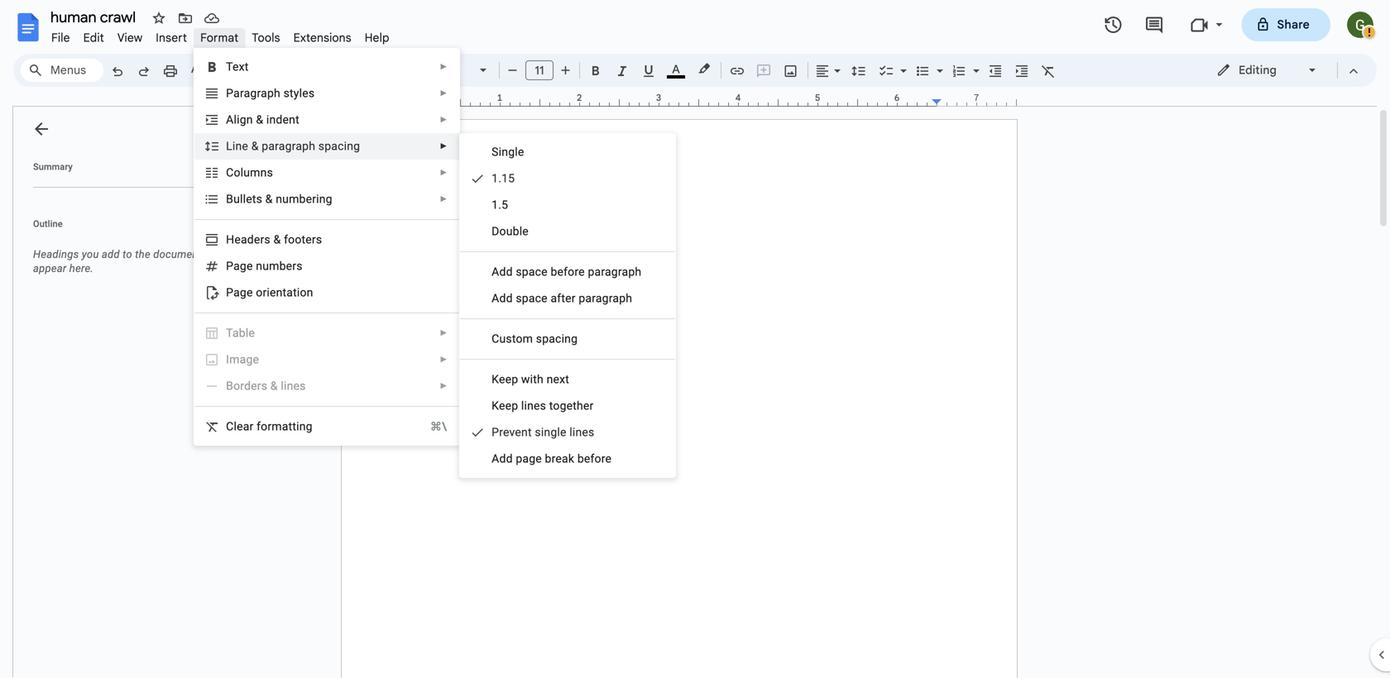 Task type: describe. For each thing, give the bounding box(es) containing it.
table menu item
[[195, 320, 459, 347]]

add page b r eak before
[[492, 452, 612, 466]]

before
[[578, 452, 612, 466]]

s for t
[[256, 192, 262, 206]]

footers
[[284, 233, 322, 247]]

colum n s
[[226, 166, 273, 180]]

headers & footers h element
[[226, 233, 327, 247]]

⌘\
[[430, 420, 447, 434]]

file
[[51, 31, 70, 45]]

file menu item
[[45, 28, 77, 48]]

► for s
[[440, 168, 448, 178]]

double d element
[[492, 225, 534, 238]]

l
[[226, 139, 232, 153]]

n for u
[[256, 259, 263, 273]]

age
[[240, 353, 259, 367]]

highlight color image
[[695, 59, 713, 79]]

.15
[[498, 172, 515, 185]]

tools
[[252, 31, 280, 45]]

add for add space
[[492, 265, 513, 279]]

clear formatting c element
[[226, 420, 318, 434]]

ext
[[553, 373, 569, 387]]

u
[[263, 259, 269, 273]]

5
[[502, 198, 508, 212]]

► for p aragraph styles
[[440, 89, 448, 98]]

ustom
[[499, 332, 533, 346]]

ine
[[232, 139, 248, 153]]

& right bulle at the top left of page
[[265, 192, 273, 206]]

1 horizontal spatial spacing
[[536, 332, 578, 346]]

1 .15
[[492, 172, 515, 185]]

dd
[[499, 292, 513, 305]]

c lear formatting
[[226, 420, 313, 434]]

line & paragraph spacing l element
[[226, 139, 365, 153]]

c for lear
[[226, 420, 234, 434]]

indent
[[266, 113, 299, 127]]

after
[[551, 292, 576, 305]]

1
[[492, 172, 498, 185]]

page orientation 3 element
[[226, 286, 318, 300]]

a lign & indent
[[226, 113, 299, 127]]

edit
[[83, 31, 104, 45]]

a for lign
[[226, 113, 234, 127]]

m
[[229, 353, 240, 367]]

0 vertical spatial t
[[252, 192, 256, 206]]

a for dd
[[492, 292, 499, 305]]

► for a lign & indent
[[440, 115, 448, 125]]

paragraph for a dd space after paragraph
[[579, 292, 632, 305]]

menu containing text
[[194, 48, 460, 446]]

menu bar inside menu bar banner
[[45, 22, 396, 49]]

b for add space
[[551, 265, 557, 279]]

& inside menu item
[[270, 379, 278, 393]]

1 vertical spatial t
[[549, 399, 553, 413]]

Star checkbox
[[147, 7, 170, 30]]

help menu item
[[358, 28, 396, 48]]

table
[[226, 327, 255, 340]]

paragraph styles p element
[[226, 86, 320, 100]]

⌘backslash element
[[410, 419, 447, 435]]

ouble
[[500, 225, 529, 238]]

document outline element
[[13, 107, 238, 679]]

borders & lines q element
[[226, 379, 311, 393]]

borders & lines
[[226, 379, 306, 393]]

efore
[[557, 265, 585, 279]]

single s element
[[492, 145, 529, 159]]

single
[[535, 426, 567, 439]]

Font size field
[[526, 60, 560, 81]]

styles
[[284, 86, 315, 100]]

d ouble
[[492, 225, 529, 238]]

keep lines together t element
[[492, 399, 599, 413]]

► inside table menu item
[[440, 329, 448, 338]]

menu item containing i
[[195, 347, 459, 373]]

headings
[[33, 248, 79, 261]]

add page break before r element
[[492, 452, 617, 466]]

you
[[82, 248, 99, 261]]

keep for keep with
[[492, 373, 518, 387]]

keep with n ext
[[492, 373, 569, 387]]

& for lign
[[256, 113, 263, 127]]

view
[[117, 31, 143, 45]]

mbers
[[269, 259, 303, 273]]

r
[[552, 452, 556, 466]]

add
[[102, 248, 120, 261]]

format
[[200, 31, 239, 45]]

► inside borders & lines menu item
[[440, 382, 448, 391]]

lear
[[234, 420, 254, 434]]

mode and view toolbar
[[1204, 54, 1367, 87]]

i
[[226, 353, 229, 367]]

to
[[123, 248, 132, 261]]

2 vertical spatial n
[[547, 373, 553, 387]]

here.
[[69, 262, 93, 275]]

ingle
[[499, 145, 524, 159]]

bulle t s & numbering
[[226, 192, 333, 206]]

editing button
[[1205, 58, 1330, 83]]

page for page n u mbers
[[226, 259, 253, 273]]

custom spacing c element
[[492, 332, 583, 346]]

colum
[[226, 166, 260, 180]]

will
[[205, 248, 221, 261]]



Task type: vqa. For each thing, say whether or not it's contained in the screenshot.
"Table" related to Table of content s
no



Task type: locate. For each thing, give the bounding box(es) containing it.
b for add page b
[[545, 452, 552, 466]]

► for s & numbering
[[440, 195, 448, 204]]

Menus field
[[21, 59, 103, 82]]

bullets & numbering t element
[[226, 192, 337, 206]]

p revent single lines
[[492, 426, 595, 439]]

b
[[551, 265, 557, 279], [545, 452, 552, 466]]

0 horizontal spatial spacing
[[318, 139, 360, 153]]

add up dd
[[492, 265, 513, 279]]

paragraph
[[262, 139, 315, 153], [588, 265, 642, 279], [579, 292, 632, 305]]

c for ustom
[[492, 332, 499, 346]]

0 vertical spatial add
[[492, 265, 513, 279]]

4 ► from the top
[[440, 142, 448, 151]]

a
[[226, 113, 234, 127], [492, 292, 499, 305]]

p for aragraph
[[226, 86, 234, 100]]

0 horizontal spatial lines
[[281, 379, 306, 393]]

add
[[492, 265, 513, 279], [492, 452, 513, 466]]

view menu item
[[111, 28, 149, 48]]

1 space from the top
[[516, 265, 548, 279]]

keep left with in the bottom left of the page
[[492, 373, 518, 387]]

s
[[492, 145, 499, 159]]

editing
[[1239, 63, 1277, 77]]

headings you add to the document will appear here.
[[33, 248, 221, 275]]

application containing share
[[0, 0, 1390, 679]]

add space b efore paragraph
[[492, 265, 642, 279]]

page
[[226, 259, 253, 273], [226, 286, 253, 300]]

keep for keep lines
[[492, 399, 518, 413]]

borders
[[226, 379, 267, 393]]

page left u
[[226, 259, 253, 273]]

0 vertical spatial b
[[551, 265, 557, 279]]

0 vertical spatial p
[[226, 86, 234, 100]]

n right with in the bottom left of the page
[[547, 373, 553, 387]]

0 vertical spatial c
[[492, 332, 499, 346]]

5 ► from the top
[[440, 168, 448, 178]]

p down the text
[[226, 86, 234, 100]]

image m element
[[226, 353, 264, 367]]

& for eaders
[[274, 233, 281, 247]]

1 vertical spatial p
[[492, 426, 499, 439]]

eak
[[556, 452, 575, 466]]

extensions menu item
[[287, 28, 358, 48]]

Font size text field
[[526, 60, 553, 80]]

0 vertical spatial keep
[[492, 373, 518, 387]]

space left the efore
[[516, 265, 548, 279]]

1.15 1 element
[[492, 172, 520, 185]]

arial
[[425, 63, 450, 77]]

0 vertical spatial lines
[[281, 379, 306, 393]]

page
[[516, 452, 542, 466]]

c
[[492, 332, 499, 346], [226, 420, 234, 434]]

spacing right the ustom on the left of page
[[536, 332, 578, 346]]

► for l ine & paragraph spacing
[[440, 142, 448, 151]]

s right colum
[[267, 166, 273, 180]]

add left page
[[492, 452, 513, 466]]

numbering
[[276, 192, 333, 206]]

menu bar banner
[[0, 0, 1390, 679]]

prevent single lines p element
[[492, 426, 600, 439]]

borders & lines menu item
[[195, 373, 459, 400]]

outline heading
[[13, 218, 238, 241]]

0 vertical spatial spacing
[[318, 139, 360, 153]]

& right eaders
[[274, 233, 281, 247]]

0 vertical spatial n
[[260, 166, 267, 180]]

1 vertical spatial keep
[[492, 399, 518, 413]]

formatting
[[257, 420, 313, 434]]

1 horizontal spatial lines
[[521, 399, 546, 413]]

text color image
[[667, 59, 685, 79]]

edit menu item
[[77, 28, 111, 48]]

insert menu item
[[149, 28, 194, 48]]

p aragraph styles
[[226, 86, 315, 100]]

p for revent
[[492, 426, 499, 439]]

paragraph right the efore
[[588, 265, 642, 279]]

p down keep lines t ogether
[[492, 426, 499, 439]]

1 vertical spatial paragraph
[[588, 265, 642, 279]]

share button
[[1242, 8, 1331, 41]]

page for page orientation
[[226, 286, 253, 300]]

1 vertical spatial b
[[545, 452, 552, 466]]

a dd space after paragraph
[[492, 292, 632, 305]]

2 space from the top
[[516, 292, 548, 305]]

► inside menu item
[[440, 355, 448, 365]]

spacing up the numbering
[[318, 139, 360, 153]]

text s element
[[226, 60, 254, 74]]

6 ► from the top
[[440, 195, 448, 204]]

i m age
[[226, 353, 259, 367]]

2 ► from the top
[[440, 89, 448, 98]]

add space after paragraph a element
[[492, 292, 637, 305]]

keep up 'revent'
[[492, 399, 518, 413]]

2 vertical spatial paragraph
[[579, 292, 632, 305]]

lines inside borders & lines menu item
[[281, 379, 306, 393]]

0 horizontal spatial a
[[226, 113, 234, 127]]

space
[[516, 265, 548, 279], [516, 292, 548, 305]]

columns n element
[[226, 166, 278, 180]]

1 horizontal spatial p
[[492, 426, 499, 439]]

help
[[365, 31, 390, 45]]

s ingle
[[492, 145, 524, 159]]

& for ine
[[251, 139, 259, 153]]

2 horizontal spatial lines
[[570, 426, 595, 439]]

1.
[[492, 198, 502, 212]]

lines up formatting
[[281, 379, 306, 393]]

line & paragraph spacing image
[[850, 59, 869, 82]]

tools menu item
[[245, 28, 287, 48]]

insert image image
[[782, 59, 801, 82]]

add for add page b
[[492, 452, 513, 466]]

1 vertical spatial spacing
[[536, 332, 578, 346]]

page numbers u element
[[226, 259, 308, 273]]

0 vertical spatial s
[[267, 166, 273, 180]]

Rename text field
[[45, 7, 146, 26]]

0 horizontal spatial s
[[256, 192, 262, 206]]

summary heading
[[33, 161, 73, 174]]

0 horizontal spatial p
[[226, 86, 234, 100]]

n up bulle t s & numbering
[[260, 166, 267, 180]]

align & indent a element
[[226, 113, 304, 127]]

1 keep from the top
[[492, 373, 518, 387]]

share
[[1278, 17, 1310, 32]]

menu bar containing file
[[45, 22, 396, 49]]

lign
[[234, 113, 253, 127]]

0 vertical spatial a
[[226, 113, 234, 127]]

1 horizontal spatial a
[[492, 292, 499, 305]]

page n u mbers
[[226, 259, 303, 273]]

page orientation
[[226, 286, 313, 300]]

& right ine
[[251, 139, 259, 153]]

0 vertical spatial space
[[516, 265, 548, 279]]

text
[[226, 60, 249, 74]]

eaders
[[235, 233, 271, 247]]

c down borders
[[226, 420, 234, 434]]

2 page from the top
[[226, 286, 253, 300]]

1 vertical spatial c
[[226, 420, 234, 434]]

3 ► from the top
[[440, 115, 448, 125]]

orientation
[[256, 286, 313, 300]]

bulle
[[226, 192, 252, 206]]

b left eak
[[545, 452, 552, 466]]

n for s
[[260, 166, 267, 180]]

2 add from the top
[[492, 452, 513, 466]]

0 horizontal spatial t
[[252, 192, 256, 206]]

1 page from the top
[[226, 259, 253, 273]]

with
[[521, 373, 544, 387]]

summary
[[33, 162, 73, 172]]

&
[[256, 113, 263, 127], [251, 139, 259, 153], [265, 192, 273, 206], [274, 233, 281, 247], [270, 379, 278, 393]]

0 horizontal spatial c
[[226, 420, 234, 434]]

paragraph right after
[[579, 292, 632, 305]]

application
[[0, 0, 1390, 679]]

2 vertical spatial lines
[[570, 426, 595, 439]]

paragraph down indent
[[262, 139, 315, 153]]

& right borders
[[270, 379, 278, 393]]

►
[[440, 62, 448, 72], [440, 89, 448, 98], [440, 115, 448, 125], [440, 142, 448, 151], [440, 168, 448, 178], [440, 195, 448, 204], [440, 329, 448, 338], [440, 355, 448, 365], [440, 382, 448, 391]]

keep
[[492, 373, 518, 387], [492, 399, 518, 413]]

1 horizontal spatial s
[[267, 166, 273, 180]]

paragraph for add space b efore paragraph
[[588, 265, 642, 279]]

t down columns n element
[[252, 192, 256, 206]]

outline
[[33, 219, 63, 229]]

the
[[135, 248, 150, 261]]

menu bar
[[45, 22, 396, 49]]

menu
[[194, 48, 460, 446], [459, 133, 676, 478]]

1 vertical spatial space
[[516, 292, 548, 305]]

appear
[[33, 262, 67, 275]]

lines down ogether
[[570, 426, 595, 439]]

c up keep with n ext
[[492, 332, 499, 346]]

n
[[260, 166, 267, 180], [256, 259, 263, 273], [547, 373, 553, 387]]

insert
[[156, 31, 187, 45]]

t up single
[[549, 399, 553, 413]]

main toolbar
[[103, 0, 1062, 432]]

1 vertical spatial page
[[226, 286, 253, 300]]

arial option
[[425, 59, 470, 82]]

8 ► from the top
[[440, 355, 448, 365]]

b up a dd space after paragraph
[[551, 265, 557, 279]]

menu item
[[195, 347, 459, 373]]

table 2 element
[[226, 327, 260, 340]]

7 ► from the top
[[440, 329, 448, 338]]

1 horizontal spatial c
[[492, 332, 499, 346]]

revent
[[499, 426, 532, 439]]

1 ► from the top
[[440, 62, 448, 72]]

1 add from the top
[[492, 265, 513, 279]]

s right bulle at the top left of page
[[256, 192, 262, 206]]

d
[[492, 225, 500, 238]]

page down page n u mbers
[[226, 286, 253, 300]]

1 vertical spatial n
[[256, 259, 263, 273]]

add space before paragraph b element
[[492, 265, 647, 279]]

n left mbers
[[256, 259, 263, 273]]

s
[[267, 166, 273, 180], [256, 192, 262, 206]]

1 horizontal spatial t
[[549, 399, 553, 413]]

& right "lign" on the left of the page
[[256, 113, 263, 127]]

p
[[226, 86, 234, 100], [492, 426, 499, 439]]

t
[[252, 192, 256, 206], [549, 399, 553, 413]]

a up the ustom on the left of page
[[492, 292, 499, 305]]

document
[[153, 248, 202, 261]]

extensions
[[294, 31, 352, 45]]

► for age
[[440, 355, 448, 365]]

h
[[226, 233, 235, 247]]

1. 5
[[492, 198, 508, 212]]

0 vertical spatial paragraph
[[262, 139, 315, 153]]

1 vertical spatial lines
[[521, 399, 546, 413]]

h eaders & footers
[[226, 233, 322, 247]]

keep with next n element
[[492, 373, 574, 387]]

menu containing s
[[459, 133, 676, 478]]

1 vertical spatial s
[[256, 192, 262, 206]]

9 ► from the top
[[440, 382, 448, 391]]

space right dd
[[516, 292, 548, 305]]

keep lines t ogether
[[492, 399, 594, 413]]

right margin image
[[933, 94, 1016, 106]]

c ustom spacing
[[492, 332, 578, 346]]

format menu item
[[194, 28, 245, 48]]

1.5 5 element
[[492, 198, 513, 212]]

0 vertical spatial page
[[226, 259, 253, 273]]

s for n
[[267, 166, 273, 180]]

l ine & paragraph spacing
[[226, 139, 360, 153]]

2 keep from the top
[[492, 399, 518, 413]]

lines down the keep with next n element
[[521, 399, 546, 413]]

aragraph
[[234, 86, 281, 100]]

ogether
[[553, 399, 594, 413]]

lines
[[281, 379, 306, 393], [521, 399, 546, 413], [570, 426, 595, 439]]

1 vertical spatial add
[[492, 452, 513, 466]]

a up l
[[226, 113, 234, 127]]

1 vertical spatial a
[[492, 292, 499, 305]]



